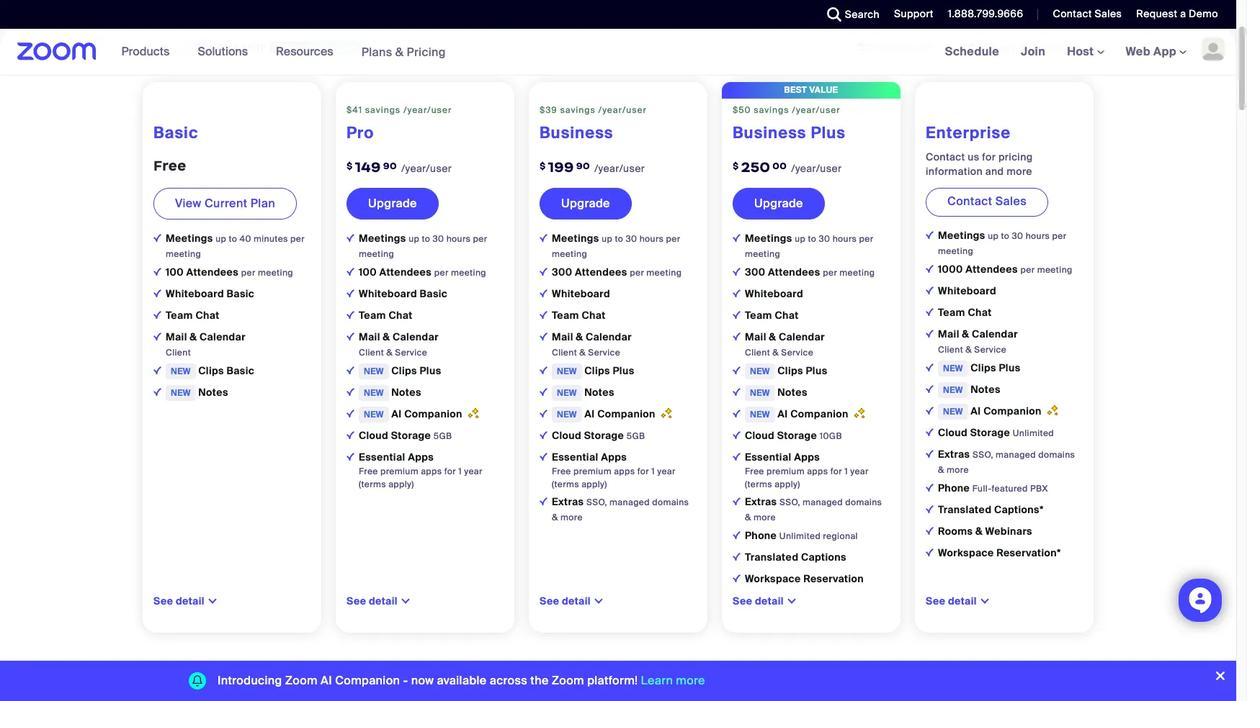 Task type: describe. For each thing, give the bounding box(es) containing it.
3 apps from the left
[[794, 451, 820, 464]]

banner containing products
[[0, 29, 1237, 76]]

phone for phone unlimited regional
[[745, 530, 777, 543]]

essential apps free premium apps for 1 year (terms apply) for pro
[[359, 451, 483, 491]]

information
[[926, 165, 983, 178]]

client for upgrade's include icon
[[552, 347, 577, 359]]

3 year from the left
[[851, 466, 869, 478]]

translated captions
[[745, 551, 847, 564]]

business for business plus
[[733, 122, 807, 143]]

to for include icon related to view current plan
[[229, 233, 237, 245]]

value
[[810, 84, 838, 96]]

up inside annually save up to 21%
[[303, 41, 317, 54]]

new clips plus for include image related to 100
[[364, 365, 441, 377]]

00
[[773, 160, 787, 172]]

current
[[205, 196, 248, 211]]

see for see detail button corresponding to upgrade link for business
[[540, 595, 559, 608]]

up for include icon corresponding to contact sales
[[988, 230, 999, 242]]

& inside product information navigation
[[395, 44, 404, 59]]

1.888.799.9666 button up call
[[937, 0, 1027, 29]]

/year/user inside $50 savings /year/user business plus
[[792, 104, 841, 116]]

to for include icon corresponding to contact sales
[[1001, 230, 1010, 242]]

see for see detail button corresponding to upgrade link for pro
[[347, 595, 366, 608]]

per inside 1000 attendees per meeting
[[1021, 264, 1035, 276]]

notes for include icon corresponding to contact sales
[[971, 383, 1001, 396]]

search
[[845, 8, 880, 21]]

149
[[355, 158, 381, 176]]

include image for view current plan
[[153, 234, 161, 242]]

1.888.799.9666 button up call from
[[948, 7, 1024, 20]]

outer image
[[857, 42, 869, 54]]

a
[[1180, 7, 1186, 20]]

schedule
[[945, 44, 1000, 59]]

new clips plus for include image associated with 300
[[750, 365, 828, 377]]

per inside up to 40 minutes per meeting
[[290, 233, 305, 245]]

and
[[986, 165, 1004, 178]]

best value
[[784, 84, 838, 96]]

extras for cloud storage 5gb
[[552, 496, 587, 509]]

mail for include image related to 100
[[359, 331, 380, 344]]

call
[[969, 41, 988, 54]]

resources button
[[276, 29, 340, 75]]

4 see detail from the left
[[733, 595, 784, 608]]

attendees for upgrade's include icon
[[575, 266, 627, 279]]

mail for include icon corresponding to contact sales
[[938, 328, 960, 341]]

translated captions*
[[938, 504, 1044, 517]]

2 horizontal spatial managed
[[996, 450, 1036, 461]]

ons
[[621, 677, 642, 692]]

apply) for business
[[582, 479, 607, 491]]

cloud storage 5gb for pro
[[359, 429, 452, 442]]

extras for cloud storage 10gb
[[745, 496, 780, 509]]

whiteboard for cloud storage unlimited
[[938, 285, 997, 298]]

client for include icon corresponding to contact sales
[[938, 344, 964, 356]]

new clips basic
[[171, 365, 254, 377]]

workspace reservation*
[[938, 547, 1061, 560]]

0 vertical spatial contact sales
[[1053, 7, 1122, 20]]

up for upgrade's include icon
[[602, 233, 613, 245]]

for inside enterprise contact us for pricing information and more
[[982, 150, 996, 163]]

meeting inside up to 40 minutes per meeting
[[166, 248, 201, 260]]

web app
[[1126, 44, 1177, 59]]

enterprise contact us for pricing information and more
[[926, 122, 1033, 178]]

more inside enterprise contact us for pricing information and more
[[1007, 165, 1033, 178]]

2 horizontal spatial sso,
[[973, 450, 994, 461]]

$41
[[347, 104, 362, 116]]

cloud storage unlimited
[[938, 426, 1054, 439]]

rooms
[[938, 525, 973, 538]]

1 tab from the left
[[209, 0, 295, 6]]

see detail for upgrade link for pro
[[347, 595, 398, 608]]

across
[[490, 674, 528, 689]]

view current plan link
[[153, 188, 297, 220]]

cloud for include icon corresponding to contact sales
[[938, 426, 968, 439]]

2 horizontal spatial extras
[[938, 448, 973, 461]]

$ for business plus
[[733, 160, 739, 172]]

featured
[[992, 483, 1028, 495]]

view add-ons arrow down icon image
[[652, 677, 666, 691]]

learn
[[641, 674, 673, 689]]

plans
[[361, 44, 392, 59]]

products button
[[122, 29, 176, 75]]

300 attendees per meeting for cloud storage 10gb
[[745, 266, 875, 279]]

rooms & webinars
[[938, 525, 1033, 538]]

$ for business
[[540, 160, 546, 172]]

savings for business
[[560, 104, 596, 116]]

web app button
[[1126, 44, 1187, 59]]

1000
[[938, 263, 963, 276]]

mail for upgrade's include icon
[[552, 331, 573, 344]]

introducing
[[218, 674, 282, 689]]

view add-ons
[[564, 677, 642, 692]]

clips for upgrade's include icon
[[585, 365, 610, 377]]

-
[[403, 674, 408, 689]]

pro
[[347, 122, 374, 143]]

unlimited inside cloud storage unlimited
[[1013, 428, 1054, 439]]

include image for upgrade
[[540, 234, 548, 242]]

year for pro
[[464, 466, 483, 478]]

$50
[[733, 104, 751, 116]]

zoom logo image
[[17, 43, 96, 61]]

hours for include image associated with 300
[[833, 233, 857, 245]]

new clips plus for include icon corresponding to contact sales
[[943, 362, 1021, 375]]

calendar for include icon related to view current plan
[[200, 331, 246, 344]]

minutes
[[254, 233, 288, 245]]

see for fifth see detail button
[[926, 595, 946, 608]]

reservation*
[[997, 547, 1061, 560]]

$ 250 00 /year/user
[[733, 158, 842, 176]]

$ 149 90 /year/user
[[347, 158, 452, 176]]

3 1 from the left
[[845, 466, 848, 478]]

join link
[[1010, 29, 1057, 75]]

cloud storage 10gb
[[745, 429, 842, 442]]

captions
[[801, 551, 847, 564]]

5 detail from the left
[[948, 595, 977, 608]]

annually
[[216, 40, 266, 55]]

phone unlimited regional
[[745, 530, 858, 543]]

/year/user inside $39 savings /year/user business
[[599, 104, 647, 116]]

$50 savings /year/user business plus
[[733, 104, 846, 143]]

the
[[531, 674, 549, 689]]

see detail for view current plan link
[[153, 595, 205, 608]]

up for include image associated with 300
[[795, 233, 806, 245]]

host
[[1067, 44, 1097, 59]]

up for include icon related to view current plan
[[216, 233, 226, 245]]

3 (terms from the left
[[745, 479, 772, 491]]

apply) for pro
[[389, 479, 414, 491]]

2 horizontal spatial domains
[[1039, 450, 1075, 461]]

to for include image associated with 300
[[808, 233, 817, 245]]

to for upgrade's include icon
[[615, 233, 624, 245]]

2 horizontal spatial sso, managed domains & more
[[938, 450, 1075, 476]]

full-
[[973, 483, 992, 495]]

save
[[274, 41, 300, 54]]

team chat for include icon corresponding to contact sales
[[938, 306, 992, 319]]

see for 2nd see detail button from right
[[733, 595, 753, 608]]

contact inside enterprise contact us for pricing information and more
[[926, 150, 965, 163]]

3 upgrade link from the left
[[733, 188, 825, 220]]

support
[[894, 7, 934, 20]]

$250 per year per user element
[[733, 148, 890, 181]]

plan
[[251, 196, 275, 211]]

new inside new clips basic
[[171, 366, 191, 377]]

3 apply) from the left
[[775, 479, 800, 491]]

hours for upgrade's include icon
[[640, 233, 664, 245]]

mail & calendar client
[[166, 331, 246, 359]]

1000 attendees per meeting
[[938, 263, 1073, 276]]

whiteboard basic for upgrade
[[359, 287, 448, 300]]

see detail button for upgrade link for business
[[540, 595, 591, 608]]

1.888.799.9666
[[948, 7, 1024, 20]]

90 for business
[[576, 160, 590, 172]]

/year/user inside $ 199 90 /year/user
[[594, 162, 645, 175]]

year for business
[[657, 466, 676, 478]]

$39 savings /year/user business
[[540, 104, 647, 143]]

calendar for include image associated with 300
[[779, 331, 825, 344]]

request a demo
[[1137, 7, 1219, 20]]

pricing
[[407, 44, 446, 59]]

call from
[[969, 41, 1015, 54]]

apps for business
[[614, 466, 635, 478]]

pricing
[[999, 150, 1033, 163]]

plus inside $50 savings /year/user business plus
[[811, 122, 846, 143]]

1 vertical spatial sales
[[996, 194, 1027, 209]]

mail for include image associated with 300
[[745, 331, 767, 344]]

attendees for include icon related to view current plan
[[186, 266, 239, 279]]

199
[[548, 158, 574, 176]]

apps for pro
[[421, 466, 442, 478]]

3 essential from the left
[[745, 451, 792, 464]]

calendar for include image related to 100
[[393, 331, 439, 344]]

whiteboard for cloud storage 5gb
[[552, 287, 610, 300]]

demo
[[1189, 7, 1219, 20]]

up for include image related to 100
[[409, 233, 420, 245]]

detail for view current plan link
[[176, 595, 205, 608]]

regional
[[823, 531, 858, 543]]

introducing zoom ai companion - now available across the zoom platform! learn more
[[218, 674, 705, 689]]

schedule link
[[934, 29, 1010, 75]]

cloud storage 5gb for business
[[552, 429, 645, 442]]

premium for pro
[[380, 466, 419, 478]]

notes for include icon related to view current plan
[[198, 386, 228, 399]]

3 upgrade from the left
[[754, 196, 803, 211]]

available
[[437, 674, 487, 689]]

250
[[741, 158, 771, 176]]

search button
[[816, 0, 884, 29]]

request
[[1137, 7, 1178, 20]]

workspace reservation
[[745, 573, 864, 586]]

2 tab from the left
[[313, 0, 411, 6]]

upgrade for business
[[561, 196, 610, 211]]

300 for cloud storage 10gb
[[745, 266, 766, 279]]

0 vertical spatial sales
[[1095, 7, 1122, 20]]

see detail button for view current plan link
[[153, 595, 205, 608]]

upgrade for pro
[[368, 196, 417, 211]]

team chat for include image associated with 300
[[745, 309, 799, 322]]

view for view add-ons
[[564, 677, 591, 692]]

meeting inside 1000 attendees per meeting
[[1037, 264, 1073, 276]]

mail for include icon related to view current plan
[[166, 331, 187, 344]]

5gb for pro
[[434, 431, 452, 442]]

platform!
[[587, 674, 638, 689]]

web
[[1126, 44, 1151, 59]]

enterprise
[[926, 122, 1011, 143]]



Task type: vqa. For each thing, say whether or not it's contained in the screenshot.
300 associated with Cloud Storage 10GB
yes



Task type: locate. For each thing, give the bounding box(es) containing it.
mail
[[938, 328, 960, 341], [166, 331, 187, 344], [359, 331, 380, 344], [552, 331, 573, 344], [745, 331, 767, 344]]

1 apps from the left
[[421, 466, 442, 478]]

1 horizontal spatial sales
[[1095, 7, 1122, 20]]

2 cloud storage 5gb from the left
[[552, 429, 645, 442]]

1 horizontal spatial sso,
[[780, 497, 801, 509]]

2 100 from the left
[[359, 266, 377, 279]]

1 horizontal spatial include image
[[540, 453, 548, 461]]

1 horizontal spatial extras
[[745, 496, 780, 509]]

meetings
[[938, 229, 988, 242], [166, 232, 216, 245], [359, 232, 409, 245], [552, 232, 602, 245], [745, 232, 795, 245]]

3 savings from the left
[[754, 104, 789, 116]]

1 essential from the left
[[359, 451, 405, 464]]

1 year from the left
[[464, 466, 483, 478]]

1 whiteboard basic from the left
[[166, 287, 254, 300]]

apps for pro
[[408, 451, 434, 464]]

1 horizontal spatial domains
[[845, 497, 882, 509]]

2 horizontal spatial (terms
[[745, 479, 772, 491]]

contact sales up host dropdown button
[[1053, 7, 1122, 20]]

2 horizontal spatial year
[[851, 466, 869, 478]]

2 apps from the left
[[614, 466, 635, 478]]

0 horizontal spatial upgrade
[[368, 196, 417, 211]]

view left the add-
[[564, 677, 591, 692]]

4 see detail button from the left
[[733, 595, 784, 608]]

client for include icon related to view current plan
[[166, 347, 191, 359]]

new notes for include icon related to view current plan
[[171, 386, 228, 399]]

new ai companion
[[943, 405, 1044, 418], [364, 408, 465, 421], [557, 408, 658, 421], [750, 408, 851, 421]]

view
[[175, 196, 202, 211], [564, 677, 591, 692]]

2 see detail button from the left
[[347, 595, 398, 608]]

storage
[[970, 426, 1010, 439], [391, 429, 431, 442], [584, 429, 624, 442], [777, 429, 817, 442]]

chat for include icon related to view current plan
[[196, 309, 220, 322]]

/year/user inside $ 250 00 /year/user
[[791, 162, 842, 175]]

phone for phone full-featured pbx
[[938, 482, 970, 495]]

team chat for include image related to 100
[[359, 309, 413, 322]]

3 apps from the left
[[807, 466, 828, 478]]

phone left 'full-'
[[938, 482, 970, 495]]

translated
[[938, 504, 992, 517], [745, 551, 799, 564]]

5 see detail button from the left
[[926, 595, 977, 608]]

2 horizontal spatial apply)
[[775, 479, 800, 491]]

upgrade
[[368, 196, 417, 211], [561, 196, 610, 211], [754, 196, 803, 211]]

0 horizontal spatial whiteboard basic
[[166, 287, 254, 300]]

90 inside $ 199 90 /year/user
[[576, 160, 590, 172]]

include image for contact sales
[[926, 231, 934, 239]]

notes for upgrade's include icon
[[585, 386, 615, 399]]

300 for cloud storage 5gb
[[552, 266, 572, 279]]

annually save up to 21%
[[216, 40, 357, 55]]

1 horizontal spatial (terms
[[552, 479, 579, 491]]

join
[[1021, 44, 1046, 59]]

detail for upgrade link for business
[[562, 595, 591, 608]]

1 premium from the left
[[380, 466, 419, 478]]

upgrade link down $ 199 90 /year/user
[[540, 188, 632, 220]]

whiteboard
[[938, 285, 997, 298], [166, 287, 224, 300], [359, 287, 417, 300], [552, 287, 610, 300], [745, 287, 803, 300]]

team chat for include icon related to view current plan
[[166, 309, 220, 322]]

1 1 from the left
[[459, 466, 462, 478]]

1 horizontal spatial 90
[[576, 160, 590, 172]]

3 $ from the left
[[733, 160, 739, 172]]

solutions
[[198, 44, 248, 59]]

ai
[[971, 405, 981, 418], [392, 408, 402, 421], [585, 408, 595, 421], [778, 408, 788, 421], [321, 674, 332, 689]]

2 horizontal spatial premium
[[767, 466, 805, 478]]

1 5gb from the left
[[434, 431, 452, 442]]

ok image
[[153, 268, 161, 276], [733, 268, 741, 276], [153, 290, 161, 298], [540, 290, 548, 298], [926, 308, 934, 316], [347, 311, 355, 319], [926, 330, 934, 338], [347, 333, 355, 341], [733, 333, 741, 341], [153, 367, 161, 375], [347, 367, 355, 375], [540, 367, 548, 375], [733, 367, 741, 375], [926, 385, 934, 393], [153, 388, 161, 396], [540, 388, 548, 396], [733, 388, 741, 396], [926, 407, 934, 415], [347, 410, 355, 418], [540, 410, 548, 418], [733, 410, 741, 418], [926, 450, 934, 458], [540, 498, 548, 506], [926, 506, 934, 514], [926, 527, 934, 535], [733, 532, 741, 540], [926, 549, 934, 557], [733, 553, 741, 561]]

40
[[240, 233, 251, 245]]

essential apps free premium apps for 1 year (terms apply) for business
[[552, 451, 676, 491]]

client inside mail & calendar client
[[166, 347, 191, 359]]

hours for include icon corresponding to contact sales
[[1026, 230, 1050, 242]]

contact up information
[[926, 150, 965, 163]]

2 essential apps free premium apps for 1 year (terms apply) from the left
[[552, 451, 676, 491]]

premium for business
[[574, 466, 612, 478]]

/year/user inside $41 savings /year/user pro
[[404, 104, 452, 116]]

view for view current plan
[[175, 196, 202, 211]]

2 business from the left
[[733, 122, 807, 143]]

savings inside $41 savings /year/user pro
[[365, 104, 401, 116]]

1 apply) from the left
[[389, 479, 414, 491]]

2 apply) from the left
[[582, 479, 607, 491]]

savings inside $50 savings /year/user business plus
[[754, 104, 789, 116]]

2 horizontal spatial upgrade
[[754, 196, 803, 211]]

2 upgrade link from the left
[[540, 188, 632, 220]]

2 (terms from the left
[[552, 479, 579, 491]]

$39
[[540, 104, 557, 116]]

mail inside mail & calendar client
[[166, 331, 187, 344]]

view left current
[[175, 196, 202, 211]]

new notes for include image associated with 300
[[750, 386, 808, 399]]

3 essential apps free premium apps for 1 year (terms apply) from the left
[[745, 451, 869, 491]]

translated down the phone unlimited regional
[[745, 551, 799, 564]]

see for see detail button related to view current plan link
[[153, 595, 173, 608]]

team chat
[[938, 306, 992, 319], [166, 309, 220, 322], [359, 309, 413, 322], [552, 309, 606, 322], [745, 309, 799, 322]]

90 inside $ 149 90 /year/user
[[383, 160, 397, 172]]

0 horizontal spatial cloud storage 5gb
[[359, 429, 452, 442]]

new clips plus for upgrade's include icon
[[557, 365, 634, 377]]

upgrade link down $ 149 90 /year/user at the left of page
[[347, 188, 439, 220]]

cloud storage 5gb
[[359, 429, 452, 442], [552, 429, 645, 442]]

chat for upgrade's include icon
[[582, 309, 606, 322]]

plans & pricing link
[[361, 44, 446, 59], [361, 44, 446, 59]]

1 vertical spatial contact
[[926, 150, 965, 163]]

plans & pricing
[[361, 44, 446, 59]]

/year/user right '00'
[[791, 162, 842, 175]]

1 horizontal spatial sso, managed domains & more
[[745, 497, 882, 524]]

/year/user up $199.90 per year per user element
[[599, 104, 647, 116]]

1 see from the left
[[153, 595, 173, 608]]

0 horizontal spatial 1
[[459, 466, 462, 478]]

$149.90 per year per user element
[[347, 148, 504, 181]]

translated for translated captions
[[745, 551, 799, 564]]

/year/user
[[404, 104, 452, 116], [599, 104, 647, 116], [792, 104, 841, 116], [401, 162, 452, 175], [594, 162, 645, 175], [791, 162, 842, 175]]

new notes for include image related to 100
[[364, 386, 421, 399]]

notes
[[971, 383, 1001, 396], [198, 386, 228, 399], [392, 386, 421, 399], [585, 386, 615, 399], [778, 386, 808, 399]]

2 300 attendees per meeting from the left
[[745, 266, 875, 279]]

ok image
[[926, 265, 934, 273], [347, 268, 355, 276], [540, 268, 548, 276], [926, 287, 934, 295], [347, 290, 355, 298], [733, 290, 741, 298], [153, 311, 161, 319], [540, 311, 548, 319], [733, 311, 741, 319], [153, 333, 161, 341], [540, 333, 548, 341], [926, 364, 934, 372], [347, 388, 355, 396], [926, 429, 934, 437], [347, 432, 355, 439], [540, 432, 548, 439], [733, 432, 741, 439], [926, 484, 934, 492], [733, 498, 741, 506], [733, 575, 741, 583]]

1 essential apps free premium apps for 1 year (terms apply) from the left
[[359, 451, 483, 491]]

0 horizontal spatial essential apps free premium apps for 1 year (terms apply)
[[359, 451, 483, 491]]

phone full-featured pbx
[[938, 482, 1048, 495]]

zoom right the
[[552, 674, 584, 689]]

managed for cloud storage 5gb
[[610, 497, 650, 509]]

upgrade link for pro
[[347, 188, 439, 220]]

workspace for translated
[[745, 573, 801, 586]]

4 tab from the left
[[614, 0, 716, 6]]

contact up host
[[1053, 7, 1092, 20]]

include image
[[926, 231, 934, 239], [153, 234, 161, 242], [540, 234, 548, 242], [347, 453, 355, 461], [733, 453, 741, 461]]

2 300 from the left
[[745, 266, 766, 279]]

1 horizontal spatial cloud storage 5gb
[[552, 429, 645, 442]]

team
[[938, 306, 966, 319], [166, 309, 193, 322], [359, 309, 386, 322], [552, 309, 579, 322], [745, 309, 772, 322]]

1 horizontal spatial 100
[[359, 266, 377, 279]]

support link
[[884, 0, 937, 29], [894, 7, 934, 20]]

up inside up to 40 minutes per meeting
[[216, 233, 226, 245]]

upgrade link down $ 250 00 /year/user
[[733, 188, 825, 220]]

4 see from the left
[[733, 595, 753, 608]]

savings right $41 at the left top of page
[[365, 104, 401, 116]]

1 horizontal spatial apps
[[614, 466, 635, 478]]

resources
[[276, 44, 333, 59]]

domains for cloud storage 5gb
[[652, 497, 689, 509]]

2 horizontal spatial essential
[[745, 451, 792, 464]]

0 vertical spatial unlimited
[[1013, 428, 1054, 439]]

3 tab from the left
[[429, 0, 596, 6]]

1 horizontal spatial savings
[[560, 104, 596, 116]]

0 vertical spatial phone
[[938, 482, 970, 495]]

1 upgrade from the left
[[368, 196, 417, 211]]

1 horizontal spatial managed
[[803, 497, 843, 509]]

1 apps from the left
[[408, 451, 434, 464]]

1 business from the left
[[540, 122, 614, 143]]

0 horizontal spatial 100
[[166, 266, 184, 279]]

savings right "$39" at the top of the page
[[560, 104, 596, 116]]

0 horizontal spatial view
[[175, 196, 202, 211]]

new notes
[[943, 383, 1001, 396], [171, 386, 228, 399], [364, 386, 421, 399], [557, 386, 615, 399], [750, 386, 808, 399]]

100 attendees per meeting for upgrade
[[359, 266, 486, 279]]

sso, managed domains & more for cloud storage 10gb
[[745, 497, 882, 524]]

banner
[[0, 29, 1237, 76]]

$ inside $ 199 90 /year/user
[[540, 160, 546, 172]]

essential apps free premium apps for 1 year (terms apply)
[[359, 451, 483, 491], [552, 451, 676, 491], [745, 451, 869, 491]]

1 100 attendees per meeting from the left
[[166, 266, 293, 279]]

savings for pro
[[365, 104, 401, 116]]

translated for translated captions*
[[938, 504, 992, 517]]

/year/user down best value
[[792, 104, 841, 116]]

free
[[153, 157, 186, 174], [359, 466, 378, 478], [552, 466, 571, 478], [745, 466, 764, 478]]

unlimited inside the phone unlimited regional
[[780, 531, 821, 543]]

1 horizontal spatial unlimited
[[1013, 428, 1054, 439]]

app
[[1154, 44, 1177, 59]]

2 horizontal spatial 1
[[845, 466, 848, 478]]

1 zoom from the left
[[285, 674, 318, 689]]

chat for include icon corresponding to contact sales
[[968, 306, 992, 319]]

contact
[[1053, 7, 1092, 20], [926, 150, 965, 163], [948, 194, 993, 209]]

workspace for rooms
[[938, 547, 994, 560]]

upgrade down $ 149 90 /year/user at the left of page
[[368, 196, 417, 211]]

1 for pro
[[459, 466, 462, 478]]

team chat for upgrade's include icon
[[552, 309, 606, 322]]

0 horizontal spatial $
[[347, 160, 353, 172]]

0 vertical spatial translated
[[938, 504, 992, 517]]

1 detail from the left
[[176, 595, 205, 608]]

0 horizontal spatial 5gb
[[434, 431, 452, 442]]

see detail button
[[153, 595, 205, 608], [347, 595, 398, 608], [540, 595, 591, 608], [733, 595, 784, 608], [926, 595, 977, 608]]

business inside $39 savings /year/user business
[[540, 122, 614, 143]]

2 horizontal spatial include image
[[733, 234, 741, 242]]

(terms for business
[[552, 479, 579, 491]]

business down "$39" at the top of the page
[[540, 122, 614, 143]]

profile picture image
[[1202, 37, 1225, 61]]

zoom
[[285, 674, 318, 689], [552, 674, 584, 689]]

0 horizontal spatial apps
[[421, 466, 442, 478]]

4 detail from the left
[[755, 595, 784, 608]]

2 whiteboard basic from the left
[[359, 287, 448, 300]]

upgrade down $ 250 00 /year/user
[[754, 196, 803, 211]]

products
[[122, 44, 170, 59]]

request a demo link
[[1126, 0, 1237, 29], [1137, 7, 1219, 20]]

0 horizontal spatial translated
[[745, 551, 799, 564]]

2 horizontal spatial $
[[733, 160, 739, 172]]

essential for business
[[552, 451, 599, 464]]

1 100 from the left
[[166, 266, 184, 279]]

0 horizontal spatial apps
[[408, 451, 434, 464]]

1 vertical spatial unlimited
[[780, 531, 821, 543]]

whiteboard basic for view current plan
[[166, 287, 254, 300]]

2 1 from the left
[[652, 466, 655, 478]]

host button
[[1067, 44, 1104, 59]]

1 for business
[[652, 466, 655, 478]]

0 horizontal spatial 90
[[383, 160, 397, 172]]

0 horizontal spatial domains
[[652, 497, 689, 509]]

1 horizontal spatial whiteboard basic
[[359, 287, 448, 300]]

workspace down translated captions
[[745, 573, 801, 586]]

2 premium from the left
[[574, 466, 612, 478]]

see detail
[[153, 595, 205, 608], [347, 595, 398, 608], [540, 595, 591, 608], [733, 595, 784, 608], [926, 595, 977, 608]]

captions*
[[994, 504, 1044, 517]]

5 see from the left
[[926, 595, 946, 608]]

contact sales link
[[1042, 0, 1126, 29], [1053, 7, 1122, 20], [926, 188, 1049, 217]]

up to 30 hours per meeting
[[938, 230, 1067, 257], [359, 233, 488, 260], [552, 233, 681, 260], [745, 233, 874, 260]]

include image
[[347, 234, 355, 242], [733, 234, 741, 242], [540, 453, 548, 461]]

0 horizontal spatial managed
[[610, 497, 650, 509]]

3 see detail button from the left
[[540, 595, 591, 608]]

sso, for cloud storage 10gb
[[780, 497, 801, 509]]

1 vertical spatial workspace
[[745, 573, 801, 586]]

more
[[1007, 165, 1033, 178], [947, 465, 969, 476], [561, 512, 583, 524], [754, 512, 776, 524], [676, 674, 705, 689]]

new clips plus
[[943, 362, 1021, 375], [364, 365, 441, 377], [557, 365, 634, 377], [750, 365, 828, 377]]

cloud for include image associated with 300
[[745, 429, 775, 442]]

to inside up to 40 minutes per meeting
[[229, 233, 237, 245]]

sso, for cloud storage 5gb
[[587, 497, 607, 509]]

1 horizontal spatial 300 attendees per meeting
[[745, 266, 875, 279]]

0 horizontal spatial 300 attendees per meeting
[[552, 266, 682, 279]]

pbx
[[1030, 483, 1048, 495]]

2 see from the left
[[347, 595, 366, 608]]

savings right $50
[[754, 104, 789, 116]]

upgrade down $ 199 90 /year/user
[[561, 196, 610, 211]]

basic
[[153, 122, 198, 143], [227, 287, 254, 300], [420, 287, 448, 300], [227, 365, 254, 377]]

1 see detail button from the left
[[153, 595, 205, 608]]

90 for pro
[[383, 160, 397, 172]]

1 horizontal spatial view
[[564, 677, 591, 692]]

/year/user up $149.90 per year per user element
[[404, 104, 452, 116]]

1 horizontal spatial $
[[540, 160, 546, 172]]

zoom right introducing
[[285, 674, 318, 689]]

1 (terms from the left
[[359, 479, 386, 491]]

1 horizontal spatial business
[[733, 122, 807, 143]]

meetings navigation
[[934, 29, 1237, 76]]

2 5gb from the left
[[627, 431, 645, 442]]

1 horizontal spatial year
[[657, 466, 676, 478]]

include image for 100
[[347, 234, 355, 242]]

meeting
[[938, 246, 974, 257], [166, 248, 201, 260], [359, 248, 394, 260], [552, 248, 587, 260], [745, 248, 780, 260], [1037, 264, 1073, 276], [258, 267, 293, 279], [451, 267, 486, 279], [647, 267, 682, 279], [840, 267, 875, 279]]

webinars
[[986, 525, 1033, 538]]

business inside $50 savings /year/user business plus
[[733, 122, 807, 143]]

100 attendees per meeting for view current plan
[[166, 266, 293, 279]]

attendees for include icon corresponding to contact sales
[[966, 263, 1018, 276]]

phone up translated captions
[[745, 530, 777, 543]]

1 90 from the left
[[383, 160, 397, 172]]

0 horizontal spatial phone
[[745, 530, 777, 543]]

add-
[[594, 677, 621, 692]]

1 horizontal spatial premium
[[574, 466, 612, 478]]

1 horizontal spatial essential apps free premium apps for 1 year (terms apply)
[[552, 451, 676, 491]]

90
[[383, 160, 397, 172], [576, 160, 590, 172]]

90 right 199
[[576, 160, 590, 172]]

1 300 attendees per meeting from the left
[[552, 266, 682, 279]]

0 horizontal spatial sso, managed domains & more
[[552, 497, 689, 524]]

0 vertical spatial workspace
[[938, 547, 994, 560]]

see detail for upgrade link for business
[[540, 595, 591, 608]]

calendar inside mail & calendar client
[[200, 331, 246, 344]]

2 $ from the left
[[540, 160, 546, 172]]

unlimited up pbx at right bottom
[[1013, 428, 1054, 439]]

upgrade link for business
[[540, 188, 632, 220]]

100 attendees per meeting
[[166, 266, 293, 279], [359, 266, 486, 279]]

2 detail from the left
[[369, 595, 398, 608]]

see detail button for upgrade link for pro
[[347, 595, 398, 608]]

1 see detail from the left
[[153, 595, 205, 608]]

calendar
[[972, 328, 1018, 341], [200, 331, 246, 344], [393, 331, 439, 344], [586, 331, 632, 344], [779, 331, 825, 344]]

3 premium from the left
[[767, 466, 805, 478]]

view current plan
[[175, 196, 275, 211]]

2 apps from the left
[[601, 451, 627, 464]]

for
[[982, 150, 996, 163], [444, 466, 456, 478], [638, 466, 649, 478], [831, 466, 842, 478]]

1 horizontal spatial upgrade link
[[540, 188, 632, 220]]

90 right '149' in the left top of the page
[[383, 160, 397, 172]]

sso, managed domains & more for cloud storage 5gb
[[552, 497, 689, 524]]

$ for pro
[[347, 160, 353, 172]]

1 horizontal spatial 5gb
[[627, 431, 645, 442]]

3 detail from the left
[[562, 595, 591, 608]]

$ left 199
[[540, 160, 546, 172]]

managed for cloud storage 10gb
[[803, 497, 843, 509]]

2 horizontal spatial essential apps free premium apps for 1 year (terms apply)
[[745, 451, 869, 491]]

$ inside $ 250 00 /year/user
[[733, 160, 739, 172]]

0 horizontal spatial apply)
[[389, 479, 414, 491]]

1 vertical spatial view
[[564, 677, 591, 692]]

2 horizontal spatial apps
[[794, 451, 820, 464]]

$199.90 per year per user element
[[540, 148, 697, 181]]

0 horizontal spatial premium
[[380, 466, 419, 478]]

up to 40 minutes per meeting
[[166, 233, 305, 260]]

& inside mail & calendar client
[[190, 331, 197, 344]]

essential
[[359, 451, 405, 464], [552, 451, 599, 464], [745, 451, 792, 464]]

1 horizontal spatial essential
[[552, 451, 599, 464]]

2 100 attendees per meeting from the left
[[359, 266, 486, 279]]

1 savings from the left
[[365, 104, 401, 116]]

1 300 from the left
[[552, 266, 572, 279]]

$ 199 90 /year/user
[[540, 158, 645, 176]]

to for include image related to 100
[[422, 233, 430, 245]]

1 horizontal spatial apply)
[[582, 479, 607, 491]]

sales down and
[[996, 194, 1027, 209]]

2 see detail from the left
[[347, 595, 398, 608]]

new notes for include icon corresponding to contact sales
[[943, 383, 1001, 396]]

apps
[[421, 466, 442, 478], [614, 466, 635, 478], [807, 466, 828, 478]]

2 horizontal spatial apps
[[807, 466, 828, 478]]

2 vertical spatial contact
[[948, 194, 993, 209]]

/year/user down $39 savings /year/user business
[[594, 162, 645, 175]]

0 vertical spatial contact
[[1053, 7, 1092, 20]]

/year/user down $41 savings /year/user pro
[[401, 162, 452, 175]]

0 horizontal spatial 300
[[552, 266, 572, 279]]

essential for pro
[[359, 451, 405, 464]]

$41 savings /year/user pro
[[347, 104, 452, 143]]

cloud for include image related to 100
[[359, 429, 388, 442]]

attendees
[[966, 263, 1018, 276], [186, 266, 239, 279], [379, 266, 432, 279], [575, 266, 627, 279], [768, 266, 820, 279]]

business up '00'
[[733, 122, 807, 143]]

0 horizontal spatial year
[[464, 466, 483, 478]]

cloud
[[938, 426, 968, 439], [359, 429, 388, 442], [552, 429, 582, 442], [745, 429, 775, 442]]

1 horizontal spatial upgrade
[[561, 196, 610, 211]]

2 essential from the left
[[552, 451, 599, 464]]

include image for 300
[[733, 234, 741, 242]]

solutions button
[[198, 29, 254, 75]]

1 vertical spatial contact sales
[[948, 194, 1027, 209]]

0 horizontal spatial business
[[540, 122, 614, 143]]

1 $ from the left
[[347, 160, 353, 172]]

contact down information
[[948, 194, 993, 209]]

5 see detail from the left
[[926, 595, 977, 608]]

1 horizontal spatial phone
[[938, 482, 970, 495]]

from
[[991, 41, 1015, 54]]

now
[[411, 674, 434, 689]]

0 horizontal spatial upgrade link
[[347, 188, 439, 220]]

3 see detail from the left
[[540, 595, 591, 608]]

workspace down rooms
[[938, 547, 994, 560]]

cloud for upgrade's include icon
[[552, 429, 582, 442]]

best
[[784, 84, 807, 96]]

extras
[[938, 448, 973, 461], [552, 496, 587, 509], [745, 496, 780, 509]]

0 horizontal spatial (terms
[[359, 479, 386, 491]]

0 horizontal spatial sso,
[[587, 497, 607, 509]]

1 horizontal spatial zoom
[[552, 674, 584, 689]]

sales up host dropdown button
[[1095, 7, 1122, 20]]

0 horizontal spatial unlimited
[[780, 531, 821, 543]]

1 vertical spatial phone
[[745, 530, 777, 543]]

us
[[968, 150, 980, 163]]

tabs of zoom services tab list
[[22, 0, 1215, 6]]

0 horizontal spatial zoom
[[285, 674, 318, 689]]

(terms for pro
[[359, 479, 386, 491]]

1 horizontal spatial 1
[[652, 466, 655, 478]]

0 horizontal spatial sales
[[996, 194, 1027, 209]]

1 cloud storage 5gb from the left
[[359, 429, 452, 442]]

monthly
[[121, 40, 167, 55]]

detail for upgrade link for pro
[[369, 595, 398, 608]]

10gb
[[820, 431, 842, 442]]

savings for business plus
[[754, 104, 789, 116]]

new notes for upgrade's include icon
[[557, 386, 615, 399]]

0 vertical spatial view
[[175, 196, 202, 211]]

5gb
[[434, 431, 452, 442], [627, 431, 645, 442]]

view inside view current plan link
[[175, 196, 202, 211]]

0 horizontal spatial 100 attendees per meeting
[[166, 266, 293, 279]]

tab
[[209, 0, 295, 6], [313, 0, 411, 6], [429, 0, 596, 6], [614, 0, 716, 6]]

0 horizontal spatial contact sales
[[948, 194, 1027, 209]]

2 zoom from the left
[[552, 674, 584, 689]]

0 horizontal spatial include image
[[347, 234, 355, 242]]

/year/user inside $ 149 90 /year/user
[[401, 162, 452, 175]]

1 horizontal spatial translated
[[938, 504, 992, 517]]

$ left '149' in the left top of the page
[[347, 160, 353, 172]]

1 upgrade link from the left
[[347, 188, 439, 220]]

domains for cloud storage 10gb
[[845, 497, 882, 509]]

to
[[320, 41, 334, 54], [1001, 230, 1010, 242], [229, 233, 237, 245], [422, 233, 430, 245], [615, 233, 624, 245], [808, 233, 817, 245]]

0 horizontal spatial essential
[[359, 451, 405, 464]]

2 year from the left
[[657, 466, 676, 478]]

0 horizontal spatial workspace
[[745, 573, 801, 586]]

whiteboard basic
[[166, 287, 254, 300], [359, 287, 448, 300]]

2 upgrade from the left
[[561, 196, 610, 211]]

detail
[[176, 595, 205, 608], [369, 595, 398, 608], [562, 595, 591, 608], [755, 595, 784, 608], [948, 595, 977, 608]]

3 see from the left
[[540, 595, 559, 608]]

2 savings from the left
[[560, 104, 596, 116]]

300 attendees per meeting
[[552, 266, 682, 279], [745, 266, 875, 279]]

$ left the 250
[[733, 160, 739, 172]]

product information navigation
[[111, 29, 457, 76]]

new
[[943, 363, 963, 375], [171, 366, 191, 377], [364, 366, 384, 377], [557, 366, 577, 377], [750, 366, 770, 377], [943, 385, 963, 396], [171, 388, 191, 399], [364, 388, 384, 399], [557, 388, 577, 399], [750, 388, 770, 399], [943, 406, 963, 418], [364, 409, 384, 421], [557, 409, 577, 421], [750, 409, 770, 421]]

savings inside $39 savings /year/user business
[[560, 104, 596, 116]]

reservation
[[804, 573, 864, 586]]

2 90 from the left
[[576, 160, 590, 172]]

1 horizontal spatial apps
[[601, 451, 627, 464]]

business for business
[[540, 122, 614, 143]]

sso,
[[973, 450, 994, 461], [587, 497, 607, 509], [780, 497, 801, 509]]

unlimited up translated captions
[[780, 531, 821, 543]]

1 horizontal spatial 300
[[745, 266, 766, 279]]

to inside annually save up to 21%
[[320, 41, 334, 54]]

translated up rooms
[[938, 504, 992, 517]]

$ inside $ 149 90 /year/user
[[347, 160, 353, 172]]

clips for include icon related to view current plan
[[198, 365, 224, 377]]

1.888.799.9666 button
[[937, 0, 1027, 29], [948, 7, 1024, 20]]

contact sales down and
[[948, 194, 1027, 209]]

2 horizontal spatial upgrade link
[[733, 188, 825, 220]]



